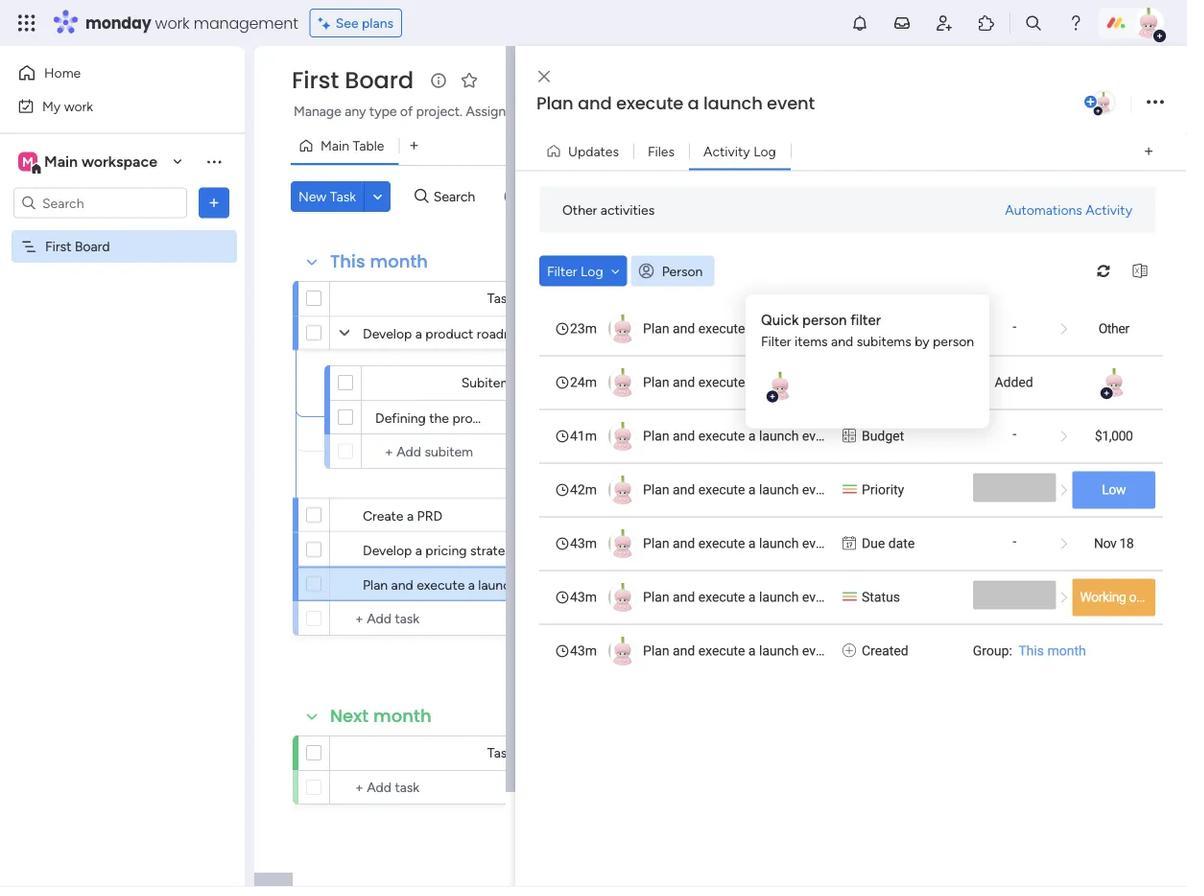 Task type: describe. For each thing, give the bounding box(es) containing it.
create
[[363, 508, 404, 524]]

close image
[[539, 70, 550, 84]]

month for this month
[[370, 250, 428, 274]]

the
[[429, 410, 449, 426]]

apps image
[[977, 13, 996, 33]]

nov 18
[[1094, 536, 1134, 552]]

low
[[1102, 482, 1126, 498]]

my
[[42, 98, 61, 114]]

files
[[648, 143, 675, 159]]

updates
[[568, 143, 619, 159]]

first board list box
[[0, 227, 245, 522]]

keep
[[665, 103, 694, 120]]

filter inside button
[[547, 263, 577, 279]]

home button
[[12, 58, 206, 88]]

date
[[889, 536, 915, 552]]

goals,
[[513, 410, 548, 426]]

Next month field
[[325, 705, 436, 730]]

group:
[[973, 644, 1013, 659]]

43m for due date
[[570, 536, 597, 552]]

plan and execute a launch event inside field
[[537, 91, 815, 116]]

working
[[1080, 590, 1126, 606]]

product
[[426, 325, 474, 342]]

due
[[862, 536, 885, 552]]

First Board field
[[287, 64, 419, 96]]

1 vertical spatial activity
[[1086, 202, 1133, 218]]

updates button
[[539, 136, 634, 167]]

execute for budget
[[699, 429, 745, 444]]

subitem
[[461, 375, 512, 391]]

plan and execute a launch event for budget
[[643, 429, 835, 444]]

23m
[[570, 321, 597, 337]]

Search field
[[429, 183, 486, 210]]

product's
[[453, 410, 509, 426]]

export to excel image
[[1125, 264, 1156, 278]]

plan for budget
[[643, 429, 670, 444]]

1 horizontal spatial person
[[933, 334, 974, 350]]

plan for priority
[[643, 482, 670, 498]]

list box containing 23m
[[539, 302, 1163, 678]]

plan for notes
[[643, 321, 670, 337]]

develop a product roadmap
[[363, 325, 530, 342]]

0 vertical spatial first board
[[292, 64, 414, 96]]

main for main workspace
[[44, 153, 78, 171]]

activities
[[601, 202, 655, 218]]

execute inside field
[[616, 91, 684, 116]]

quick
[[761, 312, 799, 329]]

2 + add task text field from the top
[[340, 777, 490, 800]]

task for next month
[[487, 745, 514, 762]]

strategy
[[470, 542, 520, 559]]

assign
[[466, 103, 506, 120]]

18
[[1120, 536, 1134, 552]]

plan and execute a launch event for status
[[643, 590, 835, 606]]

any
[[345, 103, 366, 120]]

dapulse addbtn image
[[1085, 96, 1097, 108]]

$1,000
[[1095, 429, 1133, 444]]

add view image
[[410, 139, 418, 153]]

1 + add task text field from the top
[[340, 608, 662, 631]]

event inside field
[[767, 91, 815, 116]]

log for activity log
[[754, 143, 776, 159]]

filter log button
[[539, 256, 627, 287]]

items
[[795, 334, 828, 350]]

filter log
[[547, 263, 603, 279]]

dapulse date column image
[[843, 534, 856, 554]]

0 horizontal spatial activity
[[704, 143, 750, 159]]

event for due date
[[802, 536, 835, 552]]

help image
[[1067, 13, 1086, 33]]

new
[[299, 189, 327, 205]]

main for main table
[[321, 138, 349, 154]]

plan and execute a launch event for notes
[[643, 321, 835, 337]]

new task button
[[291, 181, 364, 212]]

see plans button
[[310, 9, 402, 37]]

dapulse drag 2 image
[[518, 446, 525, 467]]

launch for status
[[759, 590, 799, 606]]

person button
[[631, 256, 715, 287]]

develop for develop a pricing strategy
[[363, 542, 412, 559]]

activity log
[[704, 143, 776, 159]]

add to favorites image
[[460, 71, 479, 90]]

priority
[[862, 482, 905, 498]]

defining the product's goals, features, and milestones.
[[375, 410, 700, 426]]

automations
[[1005, 202, 1083, 218]]

plan and execute a launch event for created
[[643, 644, 835, 659]]

1 of from the left
[[400, 103, 413, 120]]

Search in workspace field
[[40, 192, 160, 214]]

main table button
[[291, 131, 399, 161]]

43m for status
[[570, 590, 597, 606]]

automations activity
[[1005, 202, 1133, 218]]

files button
[[634, 136, 689, 167]]

table
[[353, 138, 384, 154]]

milestones.
[[633, 410, 700, 426]]

develop a pricing strategy
[[363, 542, 520, 559]]

plan and execute a launch event for priority
[[643, 482, 835, 498]]

your
[[787, 103, 814, 120]]

new task
[[299, 189, 356, 205]]

plan for status
[[643, 590, 670, 606]]

select product image
[[17, 13, 36, 33]]

m
[[22, 154, 34, 170]]

plan for created
[[643, 644, 670, 659]]

by
[[915, 334, 930, 350]]

notifications image
[[851, 13, 870, 33]]

launch inside field
[[704, 91, 763, 116]]

launch for due date
[[759, 536, 799, 552]]

it
[[1147, 590, 1153, 606]]

42m
[[570, 482, 597, 498]]

1 horizontal spatial board
[[345, 64, 414, 96]]

this month
[[330, 250, 428, 274]]

+ Add subitem text field
[[371, 441, 571, 464]]

refresh image
[[1089, 264, 1119, 278]]

work for monday
[[155, 12, 190, 34]]

dapulse plus image
[[843, 642, 856, 662]]

launch for notes
[[759, 321, 799, 337]]

nov
[[1094, 536, 1117, 552]]

next month
[[330, 705, 432, 729]]

manage any type of project. assign owners, set timelines and keep track of where your project stands. button
[[291, 100, 936, 123]]

launch for priority
[[759, 482, 799, 498]]

1 horizontal spatial options image
[[1147, 90, 1164, 116]]

Plan and execute a launch event field
[[532, 91, 1081, 116]]

see
[[336, 15, 359, 31]]

43m for created
[[570, 644, 597, 659]]

log for filter log
[[581, 263, 603, 279]]

plan for due date
[[643, 536, 670, 552]]

my work button
[[12, 91, 206, 121]]



Task type: vqa. For each thing, say whether or not it's contained in the screenshot.
DAPULSE INTEGRATIONS icon
no



Task type: locate. For each thing, give the bounding box(es) containing it.
plan and execute a launch event for due date
[[643, 536, 835, 552]]

month inside field
[[373, 705, 432, 729]]

working on it
[[1080, 590, 1153, 606]]

execute for status
[[699, 590, 745, 606]]

activity
[[704, 143, 750, 159], [1086, 202, 1133, 218]]

option
[[0, 229, 245, 233]]

0 horizontal spatial first
[[45, 239, 71, 255]]

1 horizontal spatial of
[[730, 103, 743, 120]]

1 vertical spatial filter
[[761, 334, 792, 350]]

execute
[[616, 91, 684, 116], [699, 321, 745, 337], [699, 375, 745, 391], [699, 429, 745, 444], [699, 482, 745, 498], [699, 536, 745, 552], [417, 577, 465, 593], [699, 590, 745, 606], [699, 644, 745, 659]]

event for priority
[[802, 482, 835, 498]]

0 vertical spatial board
[[345, 64, 414, 96]]

first up manage
[[292, 64, 339, 96]]

log inside button
[[581, 263, 603, 279]]

list box
[[539, 302, 1163, 678]]

of
[[400, 103, 413, 120], [730, 103, 743, 120]]

1 horizontal spatial other
[[1099, 321, 1130, 337]]

0 vertical spatial person
[[803, 312, 847, 329]]

main
[[321, 138, 349, 154], [44, 153, 78, 171]]

event for status
[[802, 590, 835, 606]]

1 vertical spatial + add task text field
[[340, 777, 490, 800]]

41m
[[570, 429, 597, 444]]

1 vertical spatial other
[[1099, 321, 1130, 337]]

activity down track
[[704, 143, 750, 159]]

filter
[[547, 263, 577, 279], [761, 334, 792, 350]]

1 horizontal spatial main
[[321, 138, 349, 154]]

0 vertical spatial + add task text field
[[340, 608, 662, 631]]

status
[[862, 590, 900, 606]]

person up items at the top
[[803, 312, 847, 329]]

notes
[[862, 321, 898, 337]]

1 vertical spatial first board
[[45, 239, 110, 255]]

options image down workspace options icon
[[204, 193, 224, 213]]

plans
[[362, 15, 394, 31]]

month for next month
[[373, 705, 432, 729]]

0 vertical spatial 43m
[[570, 536, 597, 552]]

on
[[1129, 590, 1144, 606]]

0 vertical spatial filter
[[547, 263, 577, 279]]

features,
[[551, 410, 604, 426]]

launch for created
[[759, 644, 799, 659]]

other inside list box
[[1099, 321, 1130, 337]]

1 horizontal spatial log
[[754, 143, 776, 159]]

first board down search in workspace field
[[45, 239, 110, 255]]

filter inside quick person filter filter items and subitems by person
[[761, 334, 792, 350]]

work inside button
[[64, 98, 93, 114]]

log down where
[[754, 143, 776, 159]]

0 horizontal spatial board
[[75, 239, 110, 255]]

0 vertical spatial develop
[[363, 325, 412, 342]]

other left activities
[[563, 202, 597, 218]]

0 horizontal spatial options image
[[204, 193, 224, 213]]

43m
[[570, 536, 597, 552], [570, 590, 597, 606], [570, 644, 597, 659]]

0 vertical spatial month
[[370, 250, 428, 274]]

1 horizontal spatial first board
[[292, 64, 414, 96]]

this down new task button
[[330, 250, 365, 274]]

invite members image
[[935, 13, 954, 33]]

1 horizontal spatial this
[[1019, 644, 1044, 659]]

develop left product
[[363, 325, 412, 342]]

2 43m from the top
[[570, 590, 597, 606]]

2 vertical spatial 43m
[[570, 644, 597, 659]]

due date
[[862, 536, 915, 552]]

and inside quick person filter filter items and subitems by person
[[831, 334, 854, 350]]

1 vertical spatial log
[[581, 263, 603, 279]]

plan inside field
[[537, 91, 574, 116]]

angle down image
[[611, 264, 620, 278]]

1 vertical spatial options image
[[204, 193, 224, 213]]

activity log button
[[689, 136, 791, 167]]

timelines
[[582, 103, 636, 120]]

0 horizontal spatial work
[[64, 98, 93, 114]]

2 of from the left
[[730, 103, 743, 120]]

manage any type of project. assign owners, set timelines and keep track of where your project stands.
[[294, 103, 907, 120]]

project.
[[416, 103, 463, 120]]

main left table
[[321, 138, 349, 154]]

2 develop from the top
[[363, 542, 412, 559]]

defining
[[375, 410, 426, 426]]

1 vertical spatial this
[[1019, 644, 1044, 659]]

1 vertical spatial develop
[[363, 542, 412, 559]]

search everything image
[[1024, 13, 1043, 33]]

execute for priority
[[699, 482, 745, 498]]

v2 search image
[[415, 186, 429, 208]]

project
[[817, 103, 861, 120]]

automations activity button
[[998, 194, 1140, 225]]

add view image
[[1145, 144, 1153, 158]]

first down search in workspace field
[[45, 239, 71, 255]]

1 develop from the top
[[363, 325, 412, 342]]

event for created
[[802, 644, 835, 659]]

0 vertical spatial work
[[155, 12, 190, 34]]

home
[[44, 65, 81, 81]]

roadmap
[[477, 325, 530, 342]]

first inside list box
[[45, 239, 71, 255]]

1 43m from the top
[[570, 536, 597, 552]]

month
[[370, 250, 428, 274], [1048, 644, 1086, 659], [373, 705, 432, 729]]

1 horizontal spatial activity
[[1086, 202, 1133, 218]]

other down refresh image
[[1099, 321, 1130, 337]]

monday
[[85, 12, 151, 34]]

month inside list box
[[1048, 644, 1086, 659]]

1 vertical spatial month
[[1048, 644, 1086, 659]]

develop for develop a product roadmap
[[363, 325, 412, 342]]

person
[[803, 312, 847, 329], [933, 334, 974, 350]]

other for other activities
[[563, 202, 597, 218]]

execute for created
[[699, 644, 745, 659]]

other
[[563, 202, 597, 218], [1099, 321, 1130, 337]]

event
[[767, 91, 815, 116], [802, 321, 835, 337], [802, 375, 835, 391], [802, 429, 835, 444], [802, 482, 835, 498], [802, 536, 835, 552], [521, 577, 555, 593], [802, 590, 835, 606], [802, 644, 835, 659]]

0 horizontal spatial person
[[803, 312, 847, 329]]

0 horizontal spatial this
[[330, 250, 365, 274]]

3 43m from the top
[[570, 644, 597, 659]]

person
[[662, 263, 703, 279]]

track
[[697, 103, 727, 120]]

pricing
[[426, 542, 467, 559]]

owners,
[[509, 103, 556, 120]]

event for budget
[[802, 429, 835, 444]]

monday work management
[[85, 12, 298, 34]]

event for notes
[[802, 321, 835, 337]]

log inside button
[[754, 143, 776, 159]]

this right group:
[[1019, 644, 1044, 659]]

options image up add view image
[[1147, 90, 1164, 116]]

workspace
[[82, 153, 157, 171]]

a
[[688, 91, 699, 116], [749, 321, 756, 337], [415, 325, 422, 342], [749, 375, 756, 391], [749, 429, 756, 444], [749, 482, 756, 498], [407, 508, 414, 524], [749, 536, 756, 552], [415, 542, 422, 559], [468, 577, 475, 593], [749, 590, 756, 606], [749, 644, 756, 659]]

next
[[330, 705, 369, 729]]

created
[[862, 644, 909, 659]]

work right my
[[64, 98, 93, 114]]

+ Add task text field
[[340, 608, 662, 631], [340, 777, 490, 800]]

log left angle down icon at top
[[581, 263, 603, 279]]

month down angle down image
[[370, 250, 428, 274]]

dapulse numbers column image
[[843, 427, 856, 447]]

activity up refresh image
[[1086, 202, 1133, 218]]

main inside workspace selection element
[[44, 153, 78, 171]]

of right track
[[730, 103, 743, 120]]

board inside list box
[[75, 239, 110, 255]]

0 horizontal spatial main
[[44, 153, 78, 171]]

other activities
[[563, 202, 655, 218]]

work
[[155, 12, 190, 34], [64, 98, 93, 114]]

other for other
[[1099, 321, 1130, 337]]

1 horizontal spatial first
[[292, 64, 339, 96]]

workspace options image
[[204, 152, 224, 171]]

0 vertical spatial log
[[754, 143, 776, 159]]

work for my
[[64, 98, 93, 114]]

workspace selection element
[[18, 150, 160, 175]]

group: this month
[[973, 644, 1086, 659]]

0 vertical spatial activity
[[704, 143, 750, 159]]

subitems
[[857, 334, 912, 350]]

1 horizontal spatial work
[[155, 12, 190, 34]]

0 horizontal spatial other
[[563, 202, 597, 218]]

+ add task text field down next month field
[[340, 777, 490, 800]]

2 vertical spatial month
[[373, 705, 432, 729]]

2 vertical spatial task
[[487, 745, 514, 762]]

prd
[[417, 508, 443, 524]]

0 horizontal spatial filter
[[547, 263, 577, 279]]

board up type
[[345, 64, 414, 96]]

board down search in workspace field
[[75, 239, 110, 255]]

task
[[330, 189, 356, 205], [487, 290, 514, 307], [487, 745, 514, 762]]

type
[[369, 103, 397, 120]]

0 vertical spatial options image
[[1147, 90, 1164, 116]]

set
[[560, 103, 578, 120]]

see plans
[[336, 15, 394, 31]]

work right monday
[[155, 12, 190, 34]]

0 horizontal spatial of
[[400, 103, 413, 120]]

0 vertical spatial other
[[563, 202, 597, 218]]

first board up the any
[[292, 64, 414, 96]]

quick person filter filter items and subitems by person
[[761, 312, 974, 350]]

person right by
[[933, 334, 974, 350]]

main workspace
[[44, 153, 157, 171]]

filter down quick
[[761, 334, 792, 350]]

month inside field
[[370, 250, 428, 274]]

this inside field
[[330, 250, 365, 274]]

inbox image
[[893, 13, 912, 33]]

ruby anderson image
[[1134, 8, 1164, 38]]

and inside manage any type of project. assign owners, set timelines and keep track of where your project stands. button
[[639, 103, 661, 120]]

task inside button
[[330, 189, 356, 205]]

added
[[995, 375, 1034, 391]]

24m
[[570, 375, 597, 391]]

develop down the create
[[363, 542, 412, 559]]

create a prd
[[363, 508, 443, 524]]

month down the working
[[1048, 644, 1086, 659]]

my work
[[42, 98, 93, 114]]

filter left angle down icon at top
[[547, 263, 577, 279]]

first board
[[292, 64, 414, 96], [45, 239, 110, 255]]

log
[[754, 143, 776, 159], [581, 263, 603, 279]]

1 vertical spatial task
[[487, 290, 514, 307]]

0 vertical spatial this
[[330, 250, 365, 274]]

stands.
[[864, 103, 907, 120]]

filter
[[851, 312, 881, 329]]

task for this month
[[487, 290, 514, 307]]

execute for due date
[[699, 536, 745, 552]]

execute for notes
[[699, 321, 745, 337]]

of right type
[[400, 103, 413, 120]]

0 vertical spatial first
[[292, 64, 339, 96]]

1 vertical spatial 43m
[[570, 590, 597, 606]]

0 horizontal spatial first board
[[45, 239, 110, 255]]

1 vertical spatial person
[[933, 334, 974, 350]]

+ add task text field down strategy
[[340, 608, 662, 631]]

workspace image
[[18, 151, 37, 172]]

main table
[[321, 138, 384, 154]]

angle down image
[[373, 190, 382, 204]]

main right workspace icon
[[44, 153, 78, 171]]

main inside main table button
[[321, 138, 349, 154]]

1 vertical spatial board
[[75, 239, 110, 255]]

filter by person image
[[497, 187, 528, 206]]

and inside plan and execute a launch event field
[[578, 91, 612, 116]]

a inside field
[[688, 91, 699, 116]]

manage
[[294, 103, 342, 120]]

0 horizontal spatial log
[[581, 263, 603, 279]]

plan
[[537, 91, 574, 116], [643, 321, 670, 337], [643, 375, 670, 391], [643, 429, 670, 444], [643, 482, 670, 498], [643, 536, 670, 552], [363, 577, 388, 593], [643, 590, 670, 606], [643, 644, 670, 659]]

first
[[292, 64, 339, 96], [45, 239, 71, 255]]

This month field
[[325, 250, 433, 275]]

management
[[194, 12, 298, 34]]

where
[[746, 103, 784, 120]]

0 vertical spatial task
[[330, 189, 356, 205]]

launch for budget
[[759, 429, 799, 444]]

dapulse text column image
[[843, 319, 858, 339]]

first board inside list box
[[45, 239, 110, 255]]

plan and execute a launch event
[[537, 91, 815, 116], [643, 321, 835, 337], [643, 375, 835, 391], [643, 429, 835, 444], [643, 482, 835, 498], [643, 536, 835, 552], [363, 577, 555, 593], [643, 590, 835, 606], [643, 644, 835, 659]]

1 vertical spatial first
[[45, 239, 71, 255]]

options image
[[1147, 90, 1164, 116], [204, 193, 224, 213]]

month right 'next'
[[373, 705, 432, 729]]

1 horizontal spatial filter
[[761, 334, 792, 350]]

budget
[[862, 429, 904, 444]]

1 vertical spatial work
[[64, 98, 93, 114]]

show board description image
[[427, 71, 450, 90]]



